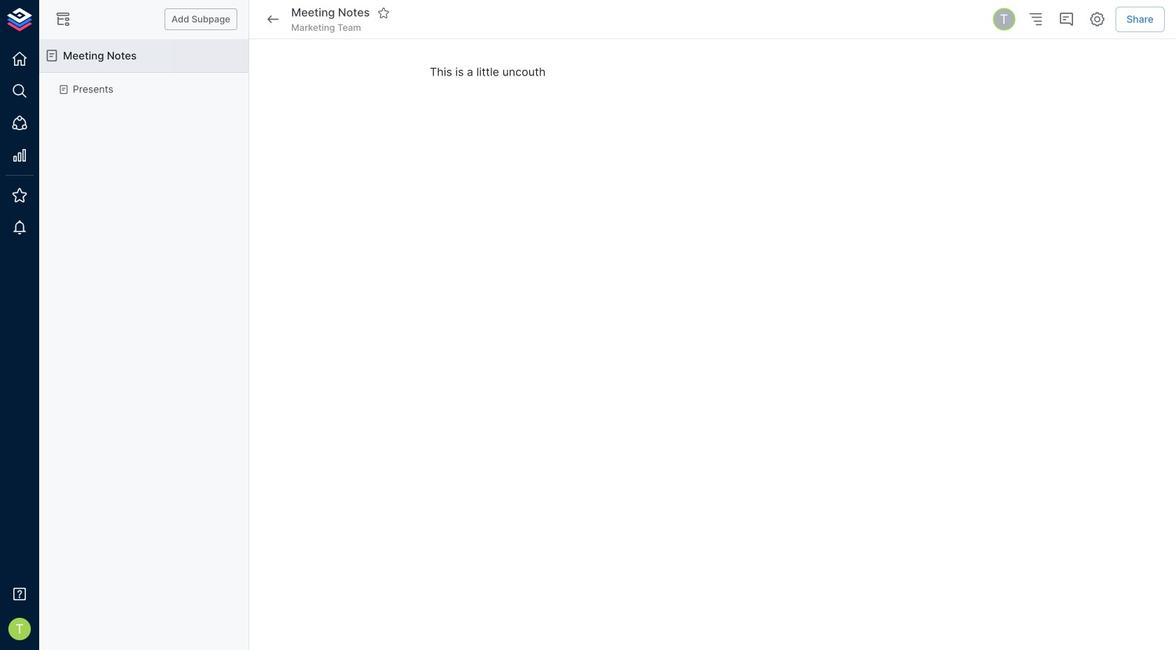 Task type: locate. For each thing, give the bounding box(es) containing it.
hide wiki image
[[55, 11, 71, 28]]

favorite image
[[377, 7, 390, 19]]

table of contents image
[[1027, 11, 1044, 28]]



Task type: vqa. For each thing, say whether or not it's contained in the screenshot.
text box
no



Task type: describe. For each thing, give the bounding box(es) containing it.
go back image
[[265, 11, 281, 28]]

settings image
[[1089, 11, 1106, 28]]

comments image
[[1058, 11, 1075, 28]]



